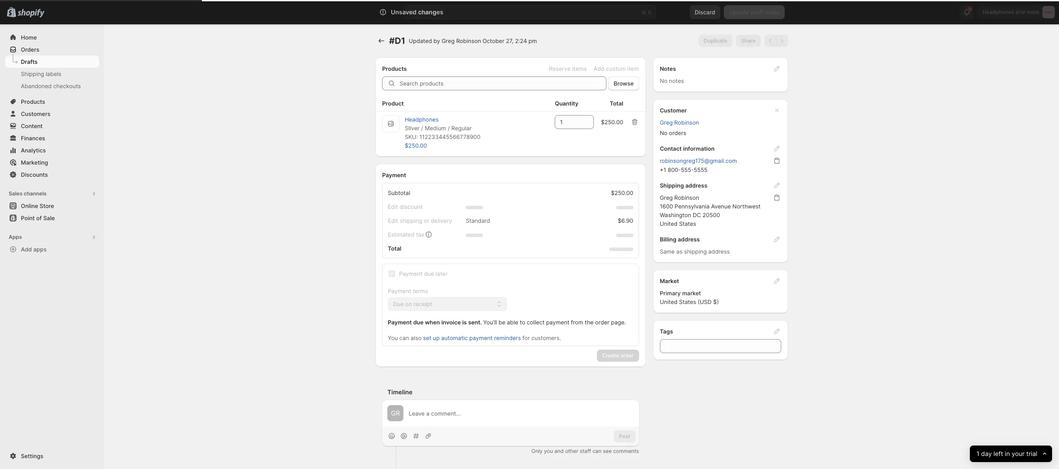 Task type: locate. For each thing, give the bounding box(es) containing it.
2 united from the top
[[660, 299, 678, 306]]

products up customers in the top of the page
[[21, 98, 45, 105]]

avenue
[[712, 203, 731, 210]]

2 vertical spatial greg
[[660, 194, 673, 201]]

apps
[[33, 246, 47, 253]]

1 vertical spatial address
[[678, 236, 700, 243]]

1 horizontal spatial can
[[593, 449, 602, 455]]

(usd
[[698, 299, 712, 306]]

payment up due
[[388, 288, 411, 295]]

sales channels button
[[5, 188, 99, 200]]

800-
[[668, 167, 681, 174]]

0 horizontal spatial total
[[388, 245, 402, 252]]

1 horizontal spatial shipping
[[660, 182, 684, 189]]

standard
[[466, 218, 490, 224]]

/ down headphones
[[421, 125, 424, 132]]

None text field
[[660, 340, 782, 354]]

1 vertical spatial total
[[388, 245, 402, 252]]

1 vertical spatial greg
[[660, 119, 673, 126]]

contact information
[[660, 145, 715, 152]]

no left the orders
[[660, 130, 668, 137]]

no left notes
[[660, 77, 668, 84]]

update
[[730, 9, 749, 16]]

payment
[[546, 319, 570, 326], [470, 335, 493, 342]]

day
[[982, 450, 992, 458]]

order right draft
[[766, 9, 780, 16]]

0 vertical spatial greg
[[442, 37, 455, 44]]

customers link
[[5, 108, 99, 120]]

payment terms
[[388, 288, 428, 295]]

robinson inside greg robinson 1600 pennsylvania avenue northwest washington dc 20500 united states
[[675, 194, 700, 201]]

collect
[[527, 319, 545, 326]]

payment up 'payment terms' on the bottom left
[[399, 271, 423, 278]]

sales
[[9, 191, 22, 197]]

0 horizontal spatial shipping
[[21, 70, 44, 77]]

update draft order button
[[724, 5, 785, 19]]

1 vertical spatial robinson
[[675, 119, 700, 126]]

regular
[[452, 125, 472, 132]]

orders
[[21, 46, 39, 53]]

address up same as shipping address
[[678, 236, 700, 243]]

robinson for greg robinson no orders
[[675, 119, 700, 126]]

1 no from the top
[[660, 77, 668, 84]]

1 vertical spatial states
[[679, 299, 697, 306]]

primary market united states (usd $)
[[660, 290, 719, 306]]

1 vertical spatial shipping
[[660, 182, 684, 189]]

$250.00 up $6.90
[[611, 190, 634, 197]]

1 vertical spatial no
[[660, 130, 668, 137]]

shipping down 800-
[[660, 182, 684, 189]]

payment up subtotal
[[382, 172, 406, 179]]

products
[[382, 65, 407, 72], [21, 98, 45, 105]]

address down 5555
[[686, 182, 708, 189]]

0 vertical spatial total
[[610, 100, 624, 107]]

1 horizontal spatial due
[[424, 271, 434, 278]]

1 vertical spatial payment
[[470, 335, 493, 342]]

headphones silver / medium / regular sku: 112233445566778900
[[405, 116, 481, 141]]

2 states from the top
[[679, 299, 697, 306]]

left
[[994, 450, 1004, 458]]

0 vertical spatial order
[[766, 9, 780, 16]]

notes
[[660, 65, 676, 72]]

as
[[677, 248, 683, 255]]

discounts link
[[5, 169, 99, 181]]

united inside primary market united states (usd $)
[[660, 299, 678, 306]]

states down dc
[[679, 221, 697, 228]]

checkouts
[[53, 83, 81, 90]]

order right the
[[596, 319, 610, 326]]

2 / from the left
[[448, 125, 450, 132]]

avatar with initials g r image
[[388, 406, 404, 422]]

finances link
[[5, 132, 99, 144]]

products down #d1
[[382, 65, 407, 72]]

greg for greg robinson no orders
[[660, 119, 673, 126]]

payment for payment due later
[[399, 271, 423, 278]]

1 vertical spatial united
[[660, 299, 678, 306]]

total down browse on the right top of the page
[[610, 100, 624, 107]]

can left see
[[593, 449, 602, 455]]

updated
[[409, 37, 432, 44]]

due left when at the left of page
[[413, 319, 424, 326]]

previous image
[[767, 37, 775, 45]]

0 vertical spatial united
[[660, 221, 678, 228]]

information
[[684, 145, 715, 152]]

robinson inside greg robinson no orders
[[675, 119, 700, 126]]

0 vertical spatial due
[[424, 271, 434, 278]]

shipping down drafts
[[21, 70, 44, 77]]

robinson up the orders
[[675, 119, 700, 126]]

0 vertical spatial products
[[382, 65, 407, 72]]

online
[[21, 203, 38, 210]]

from
[[571, 319, 584, 326]]

1 horizontal spatial products
[[382, 65, 407, 72]]

$6.90
[[618, 218, 634, 224]]

search
[[418, 9, 437, 16]]

automatic
[[442, 335, 468, 342]]

greg up 1600
[[660, 194, 673, 201]]

states
[[679, 221, 697, 228], [679, 299, 697, 306]]

$250.00 inside button
[[405, 142, 427, 149]]

shipping for shipping labels
[[21, 70, 44, 77]]

when
[[425, 319, 440, 326]]

up
[[433, 335, 440, 342]]

1 vertical spatial $250.00
[[405, 142, 427, 149]]

/ up 112233445566778900
[[448, 125, 450, 132]]

can
[[400, 335, 409, 342], [593, 449, 602, 455]]

products link
[[5, 96, 99, 108]]

0 vertical spatial can
[[400, 335, 409, 342]]

payment for payment
[[382, 172, 406, 179]]

0 vertical spatial payment
[[546, 319, 570, 326]]

united down washington
[[660, 221, 678, 228]]

sale
[[43, 215, 55, 222]]

order
[[766, 9, 780, 16], [596, 319, 610, 326]]

greg for greg robinson 1600 pennsylvania avenue northwest washington dc 20500 united states
[[660, 194, 673, 201]]

silver
[[405, 125, 420, 132]]

1 horizontal spatial order
[[766, 9, 780, 16]]

headphones
[[405, 116, 439, 123]]

0 horizontal spatial order
[[596, 319, 610, 326]]

home
[[21, 34, 37, 41]]

1
[[977, 450, 980, 458]]

1 united from the top
[[660, 221, 678, 228]]

robinsongreg175@gmail.com
[[660, 157, 737, 164]]

0 vertical spatial shipping
[[21, 70, 44, 77]]

2 vertical spatial robinson
[[675, 194, 700, 201]]

1 states from the top
[[679, 221, 697, 228]]

2 vertical spatial $250.00
[[611, 190, 634, 197]]

greg down customer
[[660, 119, 673, 126]]

point
[[21, 215, 35, 222]]

robinson for greg robinson 1600 pennsylvania avenue northwest washington dc 20500 united states
[[675, 194, 700, 201]]

payment down sent.
[[470, 335, 493, 342]]

greg inside greg robinson no orders
[[660, 119, 673, 126]]

0 vertical spatial robinson
[[457, 37, 481, 44]]

customers
[[21, 110, 50, 117]]

112233445566778900
[[420, 134, 481, 141]]

point of sale button
[[0, 212, 104, 224]]

robinson left october
[[457, 37, 481, 44]]

1 vertical spatial products
[[21, 98, 45, 105]]

⌘
[[642, 9, 647, 16]]

robinson up the pennsylvania
[[675, 194, 700, 201]]

home link
[[5, 31, 99, 44]]

sales channels
[[9, 191, 47, 197]]

0 vertical spatial states
[[679, 221, 697, 228]]

northwest
[[733, 203, 761, 210]]

draft
[[751, 9, 764, 16]]

1 horizontal spatial /
[[448, 125, 450, 132]]

payment left from
[[546, 319, 570, 326]]

contact
[[660, 145, 682, 152]]

$250.00 down browse on the right top of the page
[[601, 119, 624, 126]]

shipping
[[21, 70, 44, 77], [660, 182, 684, 189]]

greg robinson no orders
[[660, 119, 700, 137]]

robinson inside #d1 updated by greg robinson october 27 , 2:24 pm
[[457, 37, 481, 44]]

2 no from the top
[[660, 130, 668, 137]]

states down market
[[679, 299, 697, 306]]

add apps
[[21, 246, 47, 253]]

greg right by
[[442, 37, 455, 44]]

united down primary
[[660, 299, 678, 306]]

united
[[660, 221, 678, 228], [660, 299, 678, 306]]

$250.00
[[601, 119, 624, 126], [405, 142, 427, 149], [611, 190, 634, 197]]

address right the "shipping"
[[709, 248, 730, 255]]

payment up you
[[388, 319, 412, 326]]

tags
[[660, 328, 673, 335]]

on
[[405, 301, 412, 308]]

1 / from the left
[[421, 125, 424, 132]]

0 vertical spatial address
[[686, 182, 708, 189]]

+1 800-555-5555
[[660, 167, 708, 174]]

total up payment due later
[[388, 245, 402, 252]]

set up automatic payment reminders link
[[423, 335, 521, 342]]

quantity
[[555, 100, 579, 107]]

$250.00 down sku:
[[405, 142, 427, 149]]

0 horizontal spatial /
[[421, 125, 424, 132]]

0 horizontal spatial due
[[413, 319, 424, 326]]

can right you
[[400, 335, 409, 342]]

be
[[499, 319, 506, 326]]

1 vertical spatial due
[[413, 319, 424, 326]]

None number field
[[555, 115, 581, 129]]

drafts
[[21, 58, 38, 65]]

in
[[1005, 450, 1010, 458]]

greg inside greg robinson 1600 pennsylvania avenue northwest washington dc 20500 united states
[[660, 194, 673, 201]]

robinsongreg175@gmail.com button
[[655, 155, 743, 167]]

2 vertical spatial address
[[709, 248, 730, 255]]

shipping inside shipping labels link
[[21, 70, 44, 77]]

0 vertical spatial no
[[660, 77, 668, 84]]

due left 'later'
[[424, 271, 434, 278]]

greg robinson 1600 pennsylvania avenue northwest washington dc 20500 united states
[[660, 194, 761, 228]]

0 horizontal spatial products
[[21, 98, 45, 105]]



Task type: vqa. For each thing, say whether or not it's contained in the screenshot.
due
yes



Task type: describe. For each thing, give the bounding box(es) containing it.
of
[[36, 215, 42, 222]]

2:24
[[515, 37, 527, 44]]

add apps button
[[5, 244, 99, 256]]

states inside greg robinson 1600 pennsylvania avenue northwest washington dc 20500 united states
[[679, 221, 697, 228]]

1 vertical spatial order
[[596, 319, 610, 326]]

page.
[[611, 319, 626, 326]]

by
[[434, 37, 440, 44]]

subtotal
[[388, 190, 410, 197]]

you can also set up automatic payment reminders for customers.
[[388, 335, 561, 342]]

other
[[565, 449, 579, 455]]

pennsylvania
[[675, 203, 710, 210]]

discard button
[[690, 5, 721, 19]]

+1
[[660, 167, 667, 174]]

discard
[[695, 9, 716, 16]]

shipping address
[[660, 182, 708, 189]]

staff
[[580, 449, 591, 455]]

post button
[[614, 431, 636, 443]]

notes
[[669, 77, 684, 84]]

Search products text field
[[400, 77, 607, 90]]

comments
[[614, 449, 639, 455]]

unsaved changes
[[391, 8, 444, 16]]

set
[[423, 335, 432, 342]]

market
[[660, 278, 679, 285]]

shipping
[[685, 248, 707, 255]]

also
[[411, 335, 422, 342]]

channels
[[24, 191, 47, 197]]

shipping for shipping address
[[660, 182, 684, 189]]

unsaved
[[391, 8, 417, 16]]

states inside primary market united states (usd $)
[[679, 299, 697, 306]]

20500
[[703, 212, 720, 219]]

only you and other staff can see comments
[[532, 449, 639, 455]]

shipping labels
[[21, 70, 61, 77]]

your
[[1012, 450, 1025, 458]]

analytics link
[[5, 144, 99, 157]]

customers.
[[532, 335, 561, 342]]

to
[[520, 319, 526, 326]]

store
[[40, 203, 54, 210]]

sent.
[[468, 319, 482, 326]]

able
[[507, 319, 519, 326]]

1 horizontal spatial total
[[610, 100, 624, 107]]

timeline
[[388, 389, 413, 396]]

dc
[[693, 212, 701, 219]]

the
[[585, 319, 594, 326]]

1 day left in your trial button
[[970, 446, 1053, 463]]

payment for payment due when invoice is sent. you'll be able to collect payment from the order page.
[[388, 319, 412, 326]]

orders
[[669, 130, 687, 137]]

address for billing address
[[678, 236, 700, 243]]

due
[[393, 301, 404, 308]]

apps button
[[5, 231, 99, 244]]

discounts
[[21, 171, 48, 178]]

finances
[[21, 135, 45, 142]]

address for shipping address
[[686, 182, 708, 189]]

order inside 'button'
[[766, 9, 780, 16]]

0 horizontal spatial can
[[400, 335, 409, 342]]

medium
[[425, 125, 446, 132]]

apps
[[9, 234, 22, 241]]

you
[[544, 449, 553, 455]]

settings link
[[5, 451, 99, 463]]

see
[[603, 449, 612, 455]]

billing address
[[660, 236, 700, 243]]

27
[[506, 37, 512, 44]]

invoice
[[442, 319, 461, 326]]

greg inside #d1 updated by greg robinson october 27 , 2:24 pm
[[442, 37, 455, 44]]

trial
[[1027, 450, 1038, 458]]

no inside greg robinson no orders
[[660, 130, 668, 137]]

due for when
[[413, 319, 424, 326]]

0 vertical spatial $250.00
[[601, 119, 624, 126]]

Leave a comment... text field
[[409, 410, 634, 418]]

due for later
[[424, 271, 434, 278]]

united inside greg robinson 1600 pennsylvania avenue northwest washington dc 20500 united states
[[660, 221, 678, 228]]

billing
[[660, 236, 677, 243]]

abandoned checkouts link
[[5, 80, 99, 92]]

payment for payment terms
[[388, 288, 411, 295]]

0 horizontal spatial payment
[[470, 335, 493, 342]]

1600
[[660, 203, 673, 210]]

browse button
[[609, 77, 639, 90]]

,
[[512, 37, 514, 44]]

next image
[[778, 37, 787, 45]]

marketing link
[[5, 157, 99, 169]]

washington
[[660, 212, 692, 219]]

abandoned checkouts
[[21, 83, 81, 90]]

content
[[21, 123, 43, 130]]

555-
[[681, 167, 694, 174]]

pm
[[529, 37, 537, 44]]

payment due later
[[399, 271, 448, 278]]

payment due when invoice is sent. you'll be able to collect payment from the order page.
[[388, 319, 626, 326]]

$250.00 button
[[400, 140, 433, 152]]

headphones link
[[405, 116, 439, 123]]

and
[[555, 449, 564, 455]]

shopify image
[[18, 9, 44, 18]]

1 vertical spatial can
[[593, 449, 602, 455]]

k
[[648, 9, 652, 16]]

#d1
[[389, 36, 406, 46]]

post
[[619, 434, 631, 440]]

for
[[523, 335, 530, 342]]

update draft order
[[730, 9, 780, 16]]

5555
[[694, 167, 708, 174]]

terms
[[413, 288, 428, 295]]

1 horizontal spatial payment
[[546, 319, 570, 326]]

page loading bar progress bar
[[0, 0, 1060, 1]]

analytics
[[21, 147, 46, 154]]

online store link
[[5, 200, 99, 212]]



